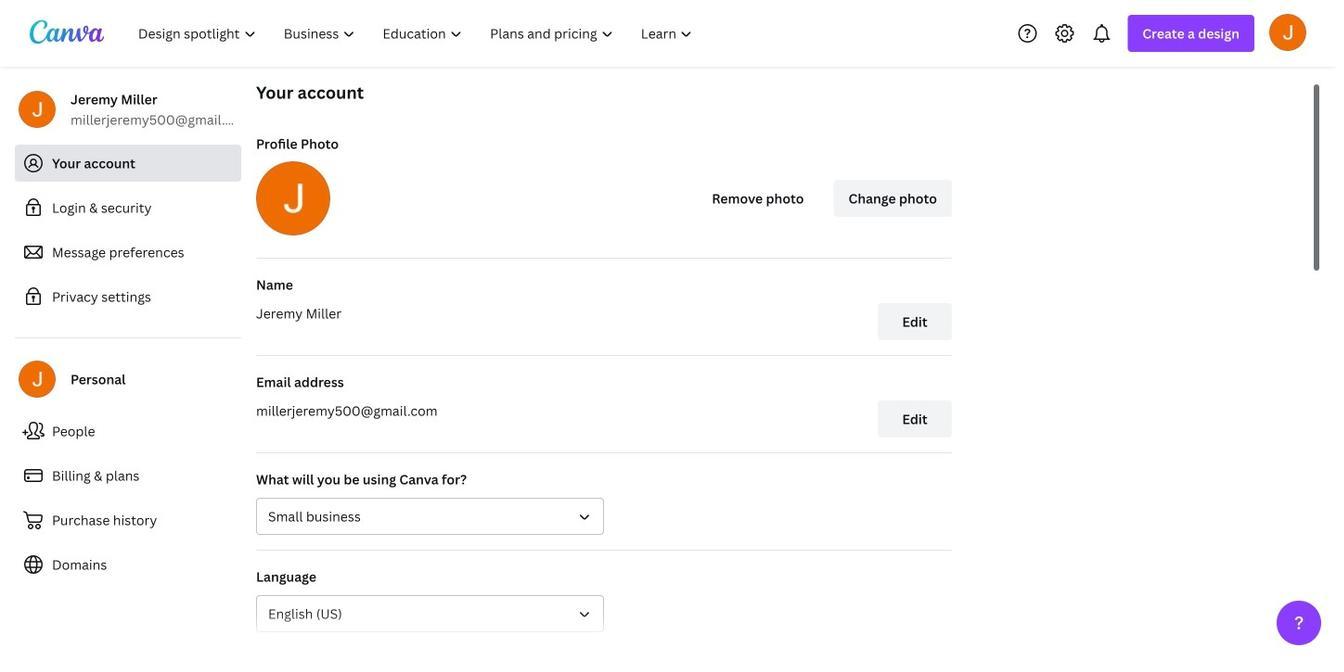 Task type: describe. For each thing, give the bounding box(es) containing it.
jeremy miller image
[[1269, 14, 1306, 51]]

Language: English (US) button
[[256, 596, 604, 633]]



Task type: vqa. For each thing, say whether or not it's contained in the screenshot.
Jeremy Miller 'image'
yes



Task type: locate. For each thing, give the bounding box(es) containing it.
None button
[[256, 498, 604, 535]]

top level navigation element
[[126, 15, 708, 52]]



